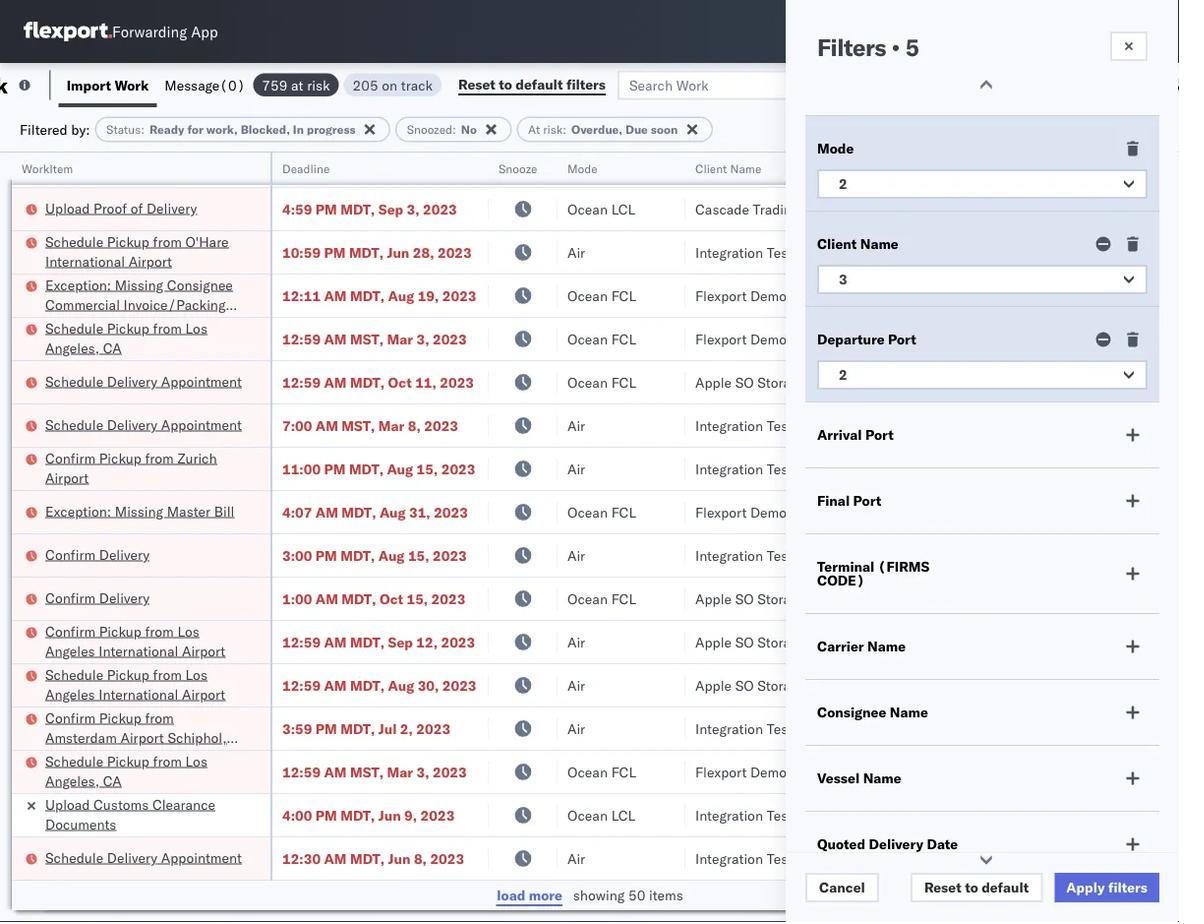 Task type: describe. For each thing, give the bounding box(es) containing it.
load
[[497, 887, 526, 904]]

snoozed
[[407, 122, 453, 137]]

work
[[115, 76, 149, 93]]

3 lagerfeld from the top
[[1021, 720, 1080, 737]]

2132512
[[1094, 806, 1154, 824]]

1 flex-1911466 from the top
[[1052, 287, 1154, 304]]

more
[[529, 887, 563, 904]]

50
[[629, 887, 646, 904]]

flex-2377570
[[1052, 547, 1154, 564]]

ca for second schedule pickup from los angeles, ca button's schedule pickup from los angeles, ca 'link'
[[103, 772, 122, 789]]

confirm pickup from amsterdam airport schiphol, haarlemmermeer, netherlands
[[45, 709, 238, 766]]

30,
[[418, 677, 439, 694]]

15, for 1:00 am mdt, oct 15, 2023
[[407, 590, 428, 607]]

3 : from the left
[[563, 122, 567, 137]]

upload proof of delivery link
[[45, 198, 197, 218]]

1 2 button from the top
[[818, 169, 1148, 199]]

upload for 4:00 pm mdt, jun 9, 2023
[[45, 796, 90, 813]]

from for confirm pickup from los angeles international airport link
[[145, 622, 174, 640]]

use) left flex-2342347 at the right of page
[[1000, 633, 1036, 650]]

forwarding app link
[[24, 22, 218, 41]]

cascade for cascade trading ltd.
[[824, 200, 878, 217]]

client name inside client name button
[[696, 161, 762, 176]]

2 karl from the top
[[992, 417, 1018, 434]]

reset to default filters
[[459, 76, 606, 93]]

blocked,
[[241, 122, 290, 137]]

date
[[927, 835, 959, 853]]

forwarding
[[112, 22, 187, 41]]

11:00 pm mdt, aug 15, 2023
[[282, 460, 476, 477]]

aug for 11:00 pm mdt, aug 15, 2023
[[387, 460, 413, 477]]

31,
[[409, 503, 431, 521]]

1:00 am mdt, oct 15, 2023
[[282, 590, 466, 607]]

2221222
[[1094, 244, 1154, 261]]

schedule pickup from o'hare international airport link
[[45, 232, 245, 271]]

12:11
[[282, 287, 321, 304]]

import work button
[[59, 63, 157, 107]]

from for confirm pickup from amsterdam airport schiphol, haarlemmermeer, netherlands link
[[145, 709, 174, 726]]

1 flex- from the top
[[1052, 157, 1094, 174]]

forwarding app
[[112, 22, 218, 41]]

3:00
[[282, 547, 312, 564]]

schedule pickup from los angeles, ca link for second schedule pickup from los angeles, ca button
[[45, 751, 245, 791]]

consignee up departure on the right of page
[[791, 287, 857, 304]]

angeles, for second schedule pickup from los angeles, ca button's schedule pickup from los angeles, ca 'link'
[[45, 772, 99, 789]]

demo for exception: missing consignee commercial invoice/packing list link
[[751, 287, 787, 304]]

use) for 12:59 am mdt, oct 11, 2023
[[872, 373, 908, 391]]

2 lagerfeld from the top
[[1021, 417, 1080, 434]]

final
[[818, 492, 850, 509]]

confirm pickup from los angeles international airport link
[[45, 621, 245, 661]]

fcl for schedule pickup from los angeles, ca 'link' related to second schedule pickup from los angeles, ca button from the bottom of the page
[[612, 330, 637, 347]]

11, for oct
[[415, 373, 437, 391]]

showing
[[574, 887, 625, 904]]

port for departure port
[[889, 331, 917, 348]]

flexport demo consignee for second schedule pickup from los angeles, ca button's schedule pickup from los angeles, ca 'link'
[[696, 763, 857, 780]]

account for 7:00 am mst, mar 8, 2023
[[925, 417, 977, 434]]

name down cascade trading ltd.
[[861, 235, 899, 252]]

flex-2177389 for 12:59 am mdt, oct 11, 2023
[[1052, 373, 1154, 391]]

file
[[944, 76, 968, 93]]

pickup for schedule pickup from los angeles international airport button
[[107, 666, 150, 683]]

integration test account - karl lagerfeld for flex-2171354
[[824, 850, 1080, 867]]

6 ocean from the top
[[568, 590, 608, 607]]

ba button
[[1139, 70, 1180, 100]]

storage for 12:59 am mdt, aug 30, 2023
[[758, 677, 806, 694]]

filters • 5
[[818, 32, 920, 62]]

mdt, for 4:07 am mdt, aug 31, 2023
[[342, 503, 376, 521]]

3 ocean fcl from the top
[[568, 373, 637, 391]]

apple for 1:00 am mdt, oct 15, 2023
[[696, 590, 732, 607]]

vessel
[[818, 770, 860, 787]]

28,
[[413, 244, 434, 261]]

2132767
[[1094, 720, 1154, 737]]

•
[[892, 32, 900, 62]]

2 confirm delivery button from the top
[[45, 588, 150, 610]]

12:59 for 'schedule delivery appointment' link related to 12:59
[[282, 373, 321, 391]]

from for confirm pickup from zurich airport link
[[145, 449, 174, 466]]

2023 down 4:07 am mdt, aug 31, 2023
[[433, 547, 467, 564]]

consignee down 'integration test account - swarovski'
[[914, 287, 981, 304]]

759
[[262, 76, 288, 93]]

am for schedule pickup from los angeles international airport link
[[324, 677, 347, 694]]

showing 50 items
[[574, 887, 684, 904]]

8 flex- from the top
[[1052, 460, 1094, 477]]

5 ocean from the top
[[568, 503, 608, 521]]

2 integration test account - karl lagerfeld from the top
[[824, 417, 1080, 434]]

consignee down 3
[[791, 330, 857, 347]]

apple for 12:59 am mdt, sep 12, 2023
[[696, 633, 732, 650]]

5
[[906, 32, 920, 62]]

12:30
[[282, 850, 321, 867]]

consignee inside exception: missing consignee commercial invoice/packing list
[[167, 276, 233, 293]]

at
[[291, 76, 304, 93]]

delivery inside button
[[147, 199, 197, 216]]

flexport. image
[[24, 22, 112, 41]]

bookings test consignee for schedule pickup from los angeles, ca 'link' related to second schedule pickup from los angeles, ca button from the bottom of the page
[[824, 330, 981, 347]]

3 confirm from the top
[[45, 589, 96, 606]]

1919146
[[1094, 503, 1154, 521]]

14 flex- from the top
[[1052, 720, 1094, 737]]

13 flex- from the top
[[1052, 677, 1094, 694]]

name right the carrier
[[868, 638, 906, 655]]

am for 'schedule delivery appointment' link related to 12:30
[[324, 850, 347, 867]]

1 vertical spatial client name
[[818, 235, 899, 252]]

international inside schedule pickup from o'hare international airport
[[45, 252, 125, 270]]

schedule pickup from los angeles international airport button
[[45, 665, 245, 706]]

ag left 'flex-2377570'
[[1016, 547, 1035, 564]]

snoozed : no
[[407, 122, 477, 137]]

10:59
[[282, 244, 321, 261]]

air for 11:00 pm mdt, aug 15, 2023
[[568, 460, 586, 477]]

3:59 pm mdt, jul 2, 2023
[[282, 720, 451, 737]]

2023 for 7:00 am mst, mar 8, 2023 schedule delivery appointment button
[[424, 417, 459, 434]]

ba
[[1169, 76, 1180, 93]]

3 ocean from the top
[[568, 330, 608, 347]]

reset for reset to default filters
[[459, 76, 496, 93]]

oct for 15,
[[380, 590, 403, 607]]

2023 up 28,
[[423, 200, 457, 217]]

message (0)
[[165, 76, 245, 93]]

ag down arrival port
[[888, 460, 907, 477]]

upload customs clearance documents link for 7:00 am mst, mar 11, 2023
[[45, 145, 245, 185]]

mar for 'schedule delivery appointment' link associated with 7:00
[[379, 417, 405, 434]]

16 flex- from the top
[[1052, 806, 1094, 824]]

haarlemmermeer,
[[45, 748, 157, 766]]

exception: for exception: missing consignee commercial invoice/packing list
[[45, 276, 111, 293]]

trading for cascade trading ltd.
[[881, 200, 928, 217]]

5 flex- from the top
[[1052, 330, 1094, 347]]

10:59 pm mdt, jun 28, 2023
[[282, 244, 472, 261]]

customs for 4:00 pm mdt, jun 9, 2023
[[94, 796, 149, 813]]

-- for 12:59 am mdt, oct 11, 2023
[[824, 373, 841, 391]]

import work
[[67, 76, 149, 93]]

exception: missing consignee commercial invoice/packing list link
[[45, 275, 245, 333]]

angeles for schedule pickup from los angeles international airport
[[45, 685, 95, 703]]

apple so storage (do not use) for 12:59 am mdt, aug 30, 2023
[[696, 677, 908, 694]]

jun for 28,
[[387, 244, 410, 261]]

1 vertical spatial risk
[[543, 122, 563, 137]]

0 vertical spatial 3,
[[407, 200, 420, 217]]

1 flex-2166988 from the top
[[1052, 157, 1154, 174]]

app
[[191, 22, 218, 41]]

12:59 for schedule pickup from los angeles international airport link
[[282, 677, 321, 694]]

2023 for 12:59 am mdt, oct 11, 2023's schedule delivery appointment button
[[440, 373, 474, 391]]

9 flex- from the top
[[1052, 503, 1094, 521]]

integration test account - karl lagerfeld for flex-2132512
[[824, 806, 1080, 824]]

os
[[1124, 24, 1143, 39]]

consignee up the vessel name
[[818, 704, 887, 721]]

master
[[167, 502, 211, 520]]

flex-2345290
[[1052, 677, 1154, 694]]

track
[[401, 76, 433, 93]]

1 schedule pickup from los angeles, ca button from the top
[[45, 318, 245, 360]]

: for status
[[141, 122, 145, 137]]

progress
[[307, 122, 356, 137]]

schedule for second schedule pickup from los angeles, ca button from the bottom of the page
[[45, 319, 103, 337]]

schedule pickup from o'hare international airport button
[[45, 232, 245, 273]]

pickup for second schedule pickup from los angeles, ca button from the bottom of the page
[[107, 319, 150, 337]]

confirm pickup from zurich airport
[[45, 449, 217, 486]]

netherlands
[[161, 748, 238, 766]]

for
[[187, 122, 204, 137]]

5 ocean fcl from the top
[[568, 590, 637, 607]]

oct for 11,
[[388, 373, 412, 391]]

resize handle column header for flex id
[[1144, 153, 1168, 922]]

1 confirm delivery button from the top
[[45, 545, 150, 566]]

(do for 12:59 am mdt, sep 12, 2023
[[809, 633, 838, 650]]

to for reset to default
[[966, 879, 979, 896]]

from for schedule pickup from los angeles, ca 'link' related to second schedule pickup from los angeles, ca button from the bottom of the page
[[153, 319, 182, 337]]

ag left flex-2389713
[[1016, 460, 1035, 477]]

mdt, for 3:59 pm mdt, jul 2, 2023
[[341, 720, 375, 737]]

consignee down 3 button
[[914, 330, 981, 347]]

vessel name
[[818, 770, 902, 787]]

departure
[[818, 331, 885, 348]]

work,
[[206, 122, 238, 137]]

12:59 for confirm pickup from los angeles international airport link
[[282, 633, 321, 650]]

schedule pickup from los angeles, ca for schedule pickup from los angeles, ca 'link' related to second schedule pickup from los angeles, ca button from the bottom of the page
[[45, 319, 208, 356]]

3
[[839, 271, 848, 288]]

fcl for second schedule pickup from los angeles, ca button's schedule pickup from los angeles, ca 'link'
[[612, 763, 637, 780]]

snooze
[[499, 161, 538, 176]]

mdt, for 12:11 am mdt, aug 19, 2023
[[350, 287, 385, 304]]

flexport demo consignee for exception: missing consignee commercial invoice/packing list link
[[696, 287, 857, 304]]

schedule for "schedule pickup from o'hare international airport" button
[[45, 233, 103, 250]]

205
[[353, 76, 378, 93]]

4:07 am mdt, aug 31, 2023
[[282, 503, 468, 521]]

use) left flex-2345290
[[1000, 677, 1036, 694]]

2023 down snoozed : no
[[433, 157, 467, 174]]

zurich
[[178, 449, 217, 466]]

12 flex- from the top
[[1052, 633, 1094, 650]]

2 flex- from the top
[[1052, 200, 1094, 217]]

workitem
[[22, 161, 73, 176]]

from for second schedule pickup from los angeles, ca button's schedule pickup from los angeles, ca 'link'
[[153, 752, 182, 770]]

pickup for confirm pickup from los angeles international airport "button" at the bottom of the page
[[99, 622, 142, 640]]

integration test account - karl lagerfeld for flex-2166988
[[824, 157, 1080, 174]]

mar up 4:59 pm mdt, sep 3, 2023
[[379, 157, 405, 174]]

1 1911466 from the top
[[1094, 287, 1154, 304]]

1 ocean from the top
[[568, 200, 608, 217]]

8 ocean from the top
[[568, 806, 608, 824]]

amsterdam
[[45, 729, 117, 746]]

2023 for second schedule pickup from los angeles, ca button from the bottom of the page
[[433, 330, 467, 347]]

mst, for schedule pickup from los angeles, ca 'link' related to second schedule pickup from los angeles, ca button from the bottom of the page
[[350, 330, 384, 347]]

confirm pickup from zurich airport link
[[45, 448, 245, 488]]

confirm pickup from zurich airport button
[[45, 448, 245, 490]]

2389713
[[1094, 460, 1154, 477]]

pickup for confirm pickup from zurich airport button
[[99, 449, 142, 466]]

ltd.
[[931, 200, 956, 217]]

integration for 3:00 pm mdt, aug 15, 2023
[[824, 547, 892, 564]]

1 confirm delivery link from the top
[[45, 545, 150, 564]]

deadline button
[[273, 156, 469, 176]]

ag right "terminal"
[[888, 547, 907, 564]]

3 karl from the top
[[992, 720, 1018, 737]]

file exception
[[944, 76, 1036, 93]]

exception: missing master bill link
[[45, 501, 235, 521]]

2 flex-2166988 from the top
[[1052, 417, 1154, 434]]

flexport for exception: missing master bill 'link'
[[696, 503, 747, 521]]

mst, up 4:59 pm mdt, sep 3, 2023
[[342, 157, 375, 174]]

account for 10:59 pm mdt, jun 28, 2023
[[925, 244, 977, 261]]

3 flex- from the top
[[1052, 244, 1094, 261]]

15, for 3:00 pm mdt, aug 15, 2023
[[408, 547, 430, 564]]

name right vessel in the bottom right of the page
[[864, 770, 902, 787]]

consignee up (firms
[[914, 503, 981, 521]]

flex id
[[1020, 161, 1058, 176]]

integration for 7:00 am mst, mar 11, 2023
[[824, 157, 892, 174]]

consignee up quoted
[[791, 763, 857, 780]]

schedule pickup from los angeles international airport link
[[45, 665, 245, 704]]

2 2 button from the top
[[818, 360, 1148, 390]]

12:59 am mdt, aug 30, 2023
[[282, 677, 477, 694]]

account for 7:00 am mst, mar 11, 2023
[[925, 157, 977, 174]]

3:00 pm mdt, aug 15, 2023
[[282, 547, 467, 564]]

integration test account - swarovski
[[824, 244, 1055, 261]]

reset to default button
[[911, 873, 1043, 902]]

schedule pickup from los angeles, ca for second schedule pickup from los angeles, ca button's schedule pickup from los angeles, ca 'link'
[[45, 752, 208, 789]]

schedule for second schedule pickup from los angeles, ca button
[[45, 752, 103, 770]]

flexport for schedule pickup from los angeles, ca 'link' related to second schedule pickup from los angeles, ca button from the bottom of the page
[[696, 330, 747, 347]]

resize handle column header for consignee
[[987, 153, 1011, 922]]

flex
[[1020, 161, 1043, 176]]

consignee up cascade trading ltd.
[[824, 161, 880, 176]]

2023 for 12:30 am mdt, jun 8, 2023 schedule delivery appointment button
[[430, 850, 465, 867]]

exception: missing consignee commercial invoice/packing list button
[[45, 275, 245, 333]]

integration for 7:00 am mst, mar 8, 2023
[[824, 417, 892, 434]]

am down progress
[[316, 157, 338, 174]]

resize handle column header for client name
[[790, 153, 814, 922]]

3 button
[[818, 265, 1148, 294]]

schedule pickup from los angeles international airport
[[45, 666, 226, 703]]

mdt, for 10:59 pm mdt, jun 28, 2023
[[349, 244, 384, 261]]

12:59 am mdt, oct 11, 2023
[[282, 373, 474, 391]]

2023 for exception: missing consignee commercial invoice/packing list button
[[443, 287, 477, 304]]

storage for 1:00 am mdt, oct 15, 2023
[[758, 590, 806, 607]]

2 schedule pickup from los angeles, ca button from the top
[[45, 751, 245, 793]]

integration for 4:00 pm mdt, jun 9, 2023
[[824, 806, 892, 824]]

4 ocean from the top
[[568, 373, 608, 391]]

2023 up 12,
[[432, 590, 466, 607]]

7 ocean from the top
[[568, 763, 608, 780]]

7 flex- from the top
[[1052, 417, 1094, 434]]



Task type: locate. For each thing, give the bounding box(es) containing it.
client name up the cascade trading
[[696, 161, 762, 176]]

upload inside button
[[45, 199, 90, 216]]

lagerfeld for flex-2132512
[[1021, 806, 1080, 824]]

confirm delivery for 1st confirm delivery link
[[45, 546, 150, 563]]

exception: for exception: missing master bill
[[45, 502, 111, 520]]

2 documents from the top
[[45, 815, 116, 833]]

jun left 28,
[[387, 244, 410, 261]]

jun for 9,
[[379, 806, 401, 824]]

flex-2132767
[[1052, 720, 1154, 737]]

confirm up confirm pickup from los angeles international airport
[[45, 589, 96, 606]]

2 flex-1911466 from the top
[[1052, 330, 1154, 347]]

mdt, up 3:59 pm mdt, jul 2, 2023
[[350, 677, 385, 694]]

fcl for exception: missing master bill 'link'
[[612, 503, 637, 521]]

port right final
[[854, 492, 882, 509]]

0 vertical spatial filters
[[567, 76, 606, 93]]

mst,
[[342, 157, 375, 174], [350, 330, 384, 347], [342, 417, 375, 434], [350, 763, 384, 780]]

bookings for schedule pickup from los angeles, ca 'link' related to second schedule pickup from los angeles, ca button from the bottom of the page
[[824, 330, 881, 347]]

2 12:59 am mst, mar 3, 2023 from the top
[[282, 763, 467, 780]]

overdue,
[[572, 122, 623, 137]]

reset to default filters button
[[447, 70, 618, 100]]

no
[[461, 122, 477, 137]]

1 fcl from the top
[[612, 287, 637, 304]]

arrival
[[818, 426, 863, 443]]

so for 1:00 am mdt, oct 15, 2023
[[736, 590, 754, 607]]

0 vertical spatial upload customs clearance documents link
[[45, 145, 245, 185]]

los inside schedule pickup from los angeles international airport
[[185, 666, 208, 683]]

2023 up 11:00 pm mdt, aug 15, 2023
[[424, 417, 459, 434]]

0 vertical spatial lcl
[[612, 200, 636, 217]]

0 vertical spatial schedule delivery appointment link
[[45, 371, 242, 391]]

filters
[[818, 32, 887, 62]]

account
[[925, 157, 977, 174], [925, 244, 977, 261], [925, 417, 977, 434], [797, 460, 849, 477], [925, 460, 977, 477], [797, 547, 849, 564], [925, 547, 977, 564], [925, 720, 977, 737], [925, 806, 977, 824], [925, 850, 977, 867]]

5 air from the top
[[568, 547, 586, 564]]

1 exception: from the top
[[45, 276, 111, 293]]

1 vertical spatial filters
[[1109, 879, 1148, 896]]

2 vertical spatial schedule delivery appointment button
[[45, 848, 242, 869]]

confirm inside confirm pickup from amsterdam airport schiphol, haarlemmermeer, netherlands
[[45, 709, 96, 726]]

2 vertical spatial upload
[[45, 796, 90, 813]]

aug left 30,
[[388, 677, 414, 694]]

1 horizontal spatial trading
[[881, 200, 928, 217]]

1 horizontal spatial client
[[818, 235, 857, 252]]

delivery
[[147, 199, 197, 216], [107, 372, 158, 390], [107, 416, 158, 433], [99, 546, 150, 563], [99, 589, 150, 606], [869, 835, 924, 853], [107, 849, 158, 866]]

1 ocean fcl from the top
[[568, 287, 637, 304]]

use)
[[872, 373, 908, 391], [872, 590, 908, 607], [872, 633, 908, 650], [1000, 633, 1036, 650], [872, 677, 908, 694], [1000, 677, 1036, 694]]

1 bookings from the top
[[824, 287, 881, 304]]

2 down departure on the right of page
[[839, 366, 848, 383]]

missing inside 'link'
[[115, 502, 163, 520]]

appointment for 7:00 am mst, mar 8, 2023
[[161, 416, 242, 433]]

pickup for "schedule pickup from o'hare international airport" button
[[107, 233, 150, 250]]

cascade trading
[[696, 200, 800, 217]]

mode inside button
[[568, 161, 598, 176]]

flex-2124373 button
[[1020, 195, 1158, 223], [1020, 195, 1158, 223]]

4 lagerfeld from the top
[[1021, 806, 1080, 824]]

205 on track
[[353, 76, 433, 93]]

2 flexport demo consignee from the top
[[696, 330, 857, 347]]

12:59 up the 3:59
[[282, 677, 321, 694]]

(do for 12:59 am mdt, oct 11, 2023
[[809, 373, 838, 391]]

2023 right 28,
[[438, 244, 472, 261]]

deadline
[[282, 161, 330, 176]]

1 horizontal spatial reset
[[925, 879, 962, 896]]

1 vertical spatial 3,
[[417, 330, 430, 347]]

3 integration test account - karl lagerfeld from the top
[[824, 720, 1080, 737]]

3 bookings test consignee from the top
[[824, 503, 981, 521]]

pm right '3:00' on the bottom of page
[[316, 547, 337, 564]]

0 horizontal spatial reset
[[459, 76, 496, 93]]

am up 7:00 am mst, mar 8, 2023
[[324, 373, 347, 391]]

flex-2166988 up flex-2389713
[[1052, 417, 1154, 434]]

1 vertical spatial reset
[[925, 879, 962, 896]]

0 horizontal spatial mode
[[568, 161, 598, 176]]

from inside confirm pickup from zurich airport
[[145, 449, 174, 466]]

0 vertical spatial international
[[45, 252, 125, 270]]

am up 11:00 on the left of the page
[[316, 417, 338, 434]]

airport inside confirm pickup from zurich airport
[[45, 469, 89, 486]]

airport up schedule pickup from los angeles international airport link
[[182, 642, 226, 659]]

4:00 pm mdt, jun 9, 2023
[[282, 806, 455, 824]]

4 bookings from the top
[[824, 763, 881, 780]]

upload down haarlemmermeer,
[[45, 796, 90, 813]]

12:11 am mdt, aug 19, 2023
[[282, 287, 477, 304]]

schedule delivery appointment link for 12:59
[[45, 371, 242, 391]]

am down 3:59 pm mdt, jul 2, 2023
[[324, 763, 347, 780]]

2 ocean lcl from the top
[[568, 806, 636, 824]]

from inside schedule pickup from o'hare international airport
[[153, 233, 182, 250]]

international up schedule pickup from los angeles international airport
[[99, 642, 178, 659]]

from for 'schedule pickup from o'hare international airport' link at the left top
[[153, 233, 182, 250]]

4 karl from the top
[[992, 806, 1018, 824]]

workitem button
[[12, 156, 251, 176]]

missing down "schedule pickup from o'hare international airport" button
[[115, 276, 163, 293]]

1 upload customs clearance documents link from the top
[[45, 145, 245, 185]]

0 horizontal spatial filters
[[567, 76, 606, 93]]

1 2177389 from the top
[[1094, 373, 1154, 391]]

0 vertical spatial --
[[824, 373, 841, 391]]

sep up 10:59 pm mdt, jun 28, 2023 on the left of the page
[[379, 200, 404, 217]]

am right 12:30
[[324, 850, 347, 867]]

karl for flex-2171354
[[992, 850, 1018, 867]]

upload customs clearance documents down haarlemmermeer,
[[45, 796, 216, 833]]

2 schedule delivery appointment link from the top
[[45, 415, 242, 434]]

from inside confirm pickup from amsterdam airport schiphol, haarlemmermeer, netherlands
[[145, 709, 174, 726]]

0 vertical spatial flex-2177389
[[1052, 373, 1154, 391]]

pm for 3:00
[[316, 547, 337, 564]]

flex-2177389 up flex-2389713
[[1052, 373, 1154, 391]]

mdt, up "3:00 pm mdt, aug 15, 2023"
[[342, 503, 376, 521]]

mdt, down "3:00 pm mdt, aug 15, 2023"
[[342, 590, 376, 607]]

airport inside schedule pickup from los angeles international airport
[[182, 685, 226, 703]]

flex-2221222
[[1052, 244, 1154, 261]]

1 confirm from the top
[[45, 449, 96, 466]]

los for confirm pickup from los angeles international airport "button" at the bottom of the page
[[178, 622, 200, 640]]

flexport demo consignee up "terminal"
[[696, 503, 857, 521]]

1 12:59 am mst, mar 3, 2023 from the top
[[282, 330, 467, 347]]

clearance down for
[[152, 146, 216, 163]]

lagerfeld down flex-2345290
[[1021, 720, 1080, 737]]

mar up 11:00 pm mdt, aug 15, 2023
[[379, 417, 405, 434]]

upload customs clearance documents for 7:00 am mst, mar 11, 2023
[[45, 146, 216, 183]]

airport inside schedule pickup from o'hare international airport
[[129, 252, 172, 270]]

4 12:59 from the top
[[282, 677, 321, 694]]

2 horizontal spatial :
[[563, 122, 567, 137]]

missing
[[115, 276, 163, 293], [115, 502, 163, 520]]

1 bookings test consignee from the top
[[824, 287, 981, 304]]

air for 12:30 am mdt, jun 8, 2023
[[568, 850, 586, 867]]

5 lagerfeld from the top
[[1021, 850, 1080, 867]]

12:59 am mst, mar 3, 2023 up "12:59 am mdt, oct 11, 2023"
[[282, 330, 467, 347]]

2 2 from the top
[[839, 366, 848, 383]]

1 vertical spatial --
[[824, 590, 841, 607]]

11, for mar
[[408, 157, 430, 174]]

1 vertical spatial upload
[[45, 199, 90, 216]]

0 vertical spatial schedule delivery appointment button
[[45, 371, 242, 393]]

2 confirm delivery from the top
[[45, 589, 150, 606]]

port for arrival port
[[866, 426, 894, 443]]

0 vertical spatial 2 button
[[818, 169, 1148, 199]]

1 horizontal spatial mode
[[818, 140, 855, 157]]

code)
[[818, 572, 865, 589]]

actions
[[1121, 161, 1162, 176]]

not for 12:59 am mdt, oct 11, 2023
[[841, 373, 869, 391]]

0 vertical spatial 2166988
[[1094, 157, 1154, 174]]

default left apply
[[982, 879, 1030, 896]]

2 missing from the top
[[115, 502, 163, 520]]

1 vertical spatial confirm delivery
[[45, 589, 150, 606]]

1 vertical spatial 1911466
[[1094, 330, 1154, 347]]

1 ca from the top
[[103, 339, 122, 356]]

15 flex- from the top
[[1052, 763, 1094, 780]]

ca
[[103, 339, 122, 356], [103, 772, 122, 789]]

1 confirm delivery from the top
[[45, 546, 150, 563]]

mode
[[818, 140, 855, 157], [568, 161, 598, 176]]

reset inside reset to default filters button
[[459, 76, 496, 93]]

12:59 up 4:00
[[282, 763, 321, 780]]

angeles for confirm pickup from los angeles international airport
[[45, 642, 95, 659]]

os button
[[1111, 9, 1156, 54]]

upload customs clearance documents for 4:00 pm mdt, jun 9, 2023
[[45, 796, 216, 833]]

mst, up "12:59 am mdt, oct 11, 2023"
[[350, 330, 384, 347]]

0 vertical spatial default
[[516, 76, 563, 93]]

1 upload from the top
[[45, 146, 90, 163]]

jun left 9,
[[379, 806, 401, 824]]

2 appointment from the top
[[161, 416, 242, 433]]

reset for reset to default
[[925, 879, 962, 896]]

12:59 am mst, mar 3, 2023
[[282, 330, 467, 347], [282, 763, 467, 780]]

pickup for second schedule pickup from los angeles, ca button
[[107, 752, 150, 770]]

flexport demo consignee
[[696, 287, 857, 304], [696, 330, 857, 347], [696, 503, 857, 521], [696, 763, 857, 780]]

air
[[568, 157, 586, 174], [568, 244, 586, 261], [568, 417, 586, 434], [568, 460, 586, 477], [568, 547, 586, 564], [568, 633, 586, 650], [568, 677, 586, 694], [568, 720, 586, 737], [568, 850, 586, 867]]

None text field
[[961, 17, 993, 46]]

use) up the consignee name
[[872, 677, 908, 694]]

documents for 7:00
[[45, 166, 116, 183]]

schedule
[[45, 233, 103, 250], [45, 319, 103, 337], [45, 372, 103, 390], [45, 416, 103, 433], [45, 666, 103, 683], [45, 752, 103, 770], [45, 849, 103, 866]]

filters down 2171354
[[1109, 879, 1148, 896]]

4 fcl from the top
[[612, 503, 637, 521]]

0 vertical spatial mode
[[818, 140, 855, 157]]

flex-2171354
[[1052, 850, 1154, 867]]

12:59 down 12:11
[[282, 330, 321, 347]]

bookings test consignee for second schedule pickup from los angeles, ca button's schedule pickup from los angeles, ca 'link'
[[824, 763, 981, 780]]

pickup inside confirm pickup from amsterdam airport schiphol, haarlemmermeer, netherlands
[[99, 709, 142, 726]]

1 vertical spatial angeles,
[[45, 772, 99, 789]]

schedule for 12:30 am mdt, jun 8, 2023 schedule delivery appointment button
[[45, 849, 103, 866]]

1 vertical spatial confirm delivery button
[[45, 588, 150, 610]]

10 flex- from the top
[[1052, 547, 1094, 564]]

lagerfeld up flex-2124373
[[1021, 157, 1080, 174]]

3 flexport demo consignee from the top
[[696, 503, 857, 521]]

flexport demo consignee down 3
[[696, 330, 857, 347]]

12:59 for schedule pickup from los angeles, ca 'link' related to second schedule pickup from los angeles, ca button from the bottom of the page
[[282, 330, 321, 347]]

4 bookings test consignee from the top
[[824, 763, 981, 780]]

pm for 4:59
[[316, 200, 337, 217]]

2 confirm delivery link from the top
[[45, 588, 150, 608]]

2 angeles, from the top
[[45, 772, 99, 789]]

lcl
[[612, 200, 636, 217], [612, 806, 636, 824]]

1 vertical spatial mode
[[568, 161, 598, 176]]

0 vertical spatial flex-1911466
[[1052, 287, 1154, 304]]

integration for 12:30 am mdt, jun 8, 2023
[[824, 850, 892, 867]]

consignee
[[824, 161, 880, 176], [167, 276, 233, 293], [791, 287, 857, 304], [914, 287, 981, 304], [791, 330, 857, 347], [914, 330, 981, 347], [791, 503, 857, 521], [914, 503, 981, 521], [818, 704, 887, 721], [791, 763, 857, 780], [914, 763, 981, 780]]

1 vertical spatial schedule pickup from los angeles, ca link
[[45, 751, 245, 791]]

upload customs clearance documents
[[45, 146, 216, 183], [45, 796, 216, 833]]

7 schedule from the top
[[45, 849, 103, 866]]

documents down haarlemmermeer,
[[45, 815, 116, 833]]

filters inside button
[[567, 76, 606, 93]]

1 trading from the left
[[753, 200, 800, 217]]

2177389 for 1:00 am mdt, oct 15, 2023
[[1094, 590, 1154, 607]]

mdt, for 12:30 am mdt, jun 8, 2023
[[350, 850, 385, 867]]

airport
[[129, 252, 172, 270], [45, 469, 89, 486], [182, 642, 226, 659], [182, 685, 226, 703], [121, 729, 164, 746]]

1 appointment from the top
[[161, 372, 242, 390]]

upload customs clearance documents down status on the left of page
[[45, 146, 216, 183]]

ca down exception: missing consignee commercial invoice/packing list
[[103, 339, 122, 356]]

8, up 11:00 pm mdt, aug 15, 2023
[[408, 417, 421, 434]]

flex-2132512
[[1052, 806, 1154, 824]]

from for schedule pickup from los angeles international airport link
[[153, 666, 182, 683]]

17 flex- from the top
[[1052, 850, 1094, 867]]

international inside confirm pickup from los angeles international airport
[[99, 642, 178, 659]]

appointment for 12:59 am mdt, oct 11, 2023
[[161, 372, 242, 390]]

1 vertical spatial customs
[[94, 796, 149, 813]]

schedule delivery appointment button
[[45, 371, 242, 393], [45, 415, 242, 436], [45, 848, 242, 869]]

confirm inside confirm pickup from zurich airport
[[45, 449, 96, 466]]

0 vertical spatial risk
[[307, 76, 330, 93]]

customs down haarlemmermeer,
[[94, 796, 149, 813]]

8, for jun
[[414, 850, 427, 867]]

flex-2177389 for 1:00 am mdt, oct 15, 2023
[[1052, 590, 1154, 607]]

3 schedule from the top
[[45, 372, 103, 390]]

mar down "12:11 am mdt, aug 19, 2023"
[[387, 330, 413, 347]]

2 ocean fcl from the top
[[568, 330, 637, 347]]

angeles inside schedule pickup from los angeles international airport
[[45, 685, 95, 703]]

0 vertical spatial confirm delivery link
[[45, 545, 150, 564]]

flexport demo consignee for exception: missing master bill 'link'
[[696, 503, 857, 521]]

2166988
[[1094, 157, 1154, 174], [1094, 417, 1154, 434]]

1 vertical spatial angeles
[[45, 685, 95, 703]]

sep for 3,
[[379, 200, 404, 217]]

0 vertical spatial ocean lcl
[[568, 200, 636, 217]]

1 vertical spatial confirm delivery link
[[45, 588, 150, 608]]

arrival port
[[818, 426, 894, 443]]

departure port
[[818, 331, 917, 348]]

0 vertical spatial angeles
[[45, 642, 95, 659]]

am right 12:11
[[324, 287, 347, 304]]

clearance for 7:00 am mst, mar 11, 2023
[[152, 146, 216, 163]]

2 ocean from the top
[[568, 287, 608, 304]]

consignee up "terminal"
[[791, 503, 857, 521]]

0 vertical spatial 11,
[[408, 157, 430, 174]]

pm for 4:00
[[316, 806, 337, 824]]

flex-2166988
[[1052, 157, 1154, 174], [1052, 417, 1154, 434]]

flex-2166988 up flex-2124373
[[1052, 157, 1154, 174]]

1 vertical spatial to
[[966, 879, 979, 896]]

0 vertical spatial schedule pickup from los angeles, ca button
[[45, 318, 245, 360]]

2023 right the 2,
[[417, 720, 451, 737]]

0 vertical spatial 2
[[839, 175, 848, 192]]

by:
[[71, 121, 90, 138]]

in
[[293, 122, 304, 137]]

0 vertical spatial appointment
[[161, 372, 242, 390]]

status
[[106, 122, 141, 137]]

mdt, down 7:00 am mst, mar 8, 2023
[[349, 460, 384, 477]]

am right 4:07
[[316, 503, 338, 521]]

name inside button
[[731, 161, 762, 176]]

pickup
[[107, 233, 150, 250], [107, 319, 150, 337], [99, 449, 142, 466], [99, 622, 142, 640], [107, 666, 150, 683], [99, 709, 142, 726], [107, 752, 150, 770]]

-- for 1:00 am mdt, oct 15, 2023
[[824, 590, 841, 607]]

apple so storage (do not use) for 1:00 am mdt, oct 15, 2023
[[696, 590, 908, 607]]

not
[[841, 373, 869, 391], [841, 590, 869, 607], [841, 633, 869, 650], [969, 633, 997, 650], [841, 677, 869, 694], [969, 677, 997, 694]]

to for reset to default filters
[[499, 76, 513, 93]]

4:07
[[282, 503, 312, 521]]

0 vertical spatial jun
[[387, 244, 410, 261]]

0 vertical spatial client name
[[696, 161, 762, 176]]

airport inside confirm pickup from los angeles international airport
[[182, 642, 226, 659]]

2 vertical spatial 3,
[[417, 763, 430, 780]]

8 air from the top
[[568, 720, 586, 737]]

2345290
[[1094, 677, 1154, 694]]

2 -- from the top
[[824, 590, 841, 607]]

pickup inside schedule pickup from los angeles international airport
[[107, 666, 150, 683]]

1 horizontal spatial client name
[[818, 235, 899, 252]]

1 vertical spatial 15,
[[408, 547, 430, 564]]

am right 1:00
[[316, 590, 338, 607]]

exception: inside exception: missing consignee commercial invoice/packing list
[[45, 276, 111, 293]]

6 ocean fcl from the top
[[568, 763, 637, 780]]

(do for 12:59 am mdt, aug 30, 2023
[[809, 677, 838, 694]]

los for second schedule pickup from los angeles, ca button from the bottom of the page
[[185, 319, 208, 337]]

1 horizontal spatial to
[[966, 879, 979, 896]]

0 horizontal spatial :
[[141, 122, 145, 137]]

: left "ready"
[[141, 122, 145, 137]]

0 vertical spatial 8,
[[408, 417, 421, 434]]

0 vertical spatial confirm delivery
[[45, 546, 150, 563]]

international up commercial
[[45, 252, 125, 270]]

3:59
[[282, 720, 312, 737]]

mst, down 3:59 pm mdt, jul 2, 2023
[[350, 763, 384, 780]]

1 -- from the top
[[824, 373, 841, 391]]

cascade trading ltd.
[[824, 200, 956, 217]]

mst, for second schedule pickup from los angeles, ca button's schedule pickup from los angeles, ca 'link'
[[350, 763, 384, 780]]

1 vertical spatial upload customs clearance documents
[[45, 796, 216, 833]]

1 schedule pickup from los angeles, ca link from the top
[[45, 318, 245, 358]]

2 angeles from the top
[[45, 685, 95, 703]]

name down carrier name on the bottom right
[[890, 704, 929, 721]]

flex-2377570 button
[[1020, 542, 1158, 569], [1020, 542, 1158, 569]]

pickup inside schedule pickup from o'hare international airport
[[107, 233, 150, 250]]

bookings for exception: missing consignee commercial invoice/packing list link
[[824, 287, 881, 304]]

1 vertical spatial 2177389
[[1094, 590, 1154, 607]]

los inside confirm pickup from los angeles international airport
[[178, 622, 200, 640]]

3, for second schedule pickup from los angeles, ca button's schedule pickup from los angeles, ca 'link'
[[417, 763, 430, 780]]

consignee up invoice/packing
[[167, 276, 233, 293]]

apple
[[696, 373, 732, 391], [696, 590, 732, 607], [696, 633, 732, 650], [824, 633, 860, 650], [696, 677, 732, 694], [824, 677, 860, 694]]

bookings down 3
[[824, 330, 881, 347]]

mode button
[[558, 156, 666, 176]]

international inside schedule pickup from los angeles international airport
[[99, 685, 178, 703]]

pickup down amsterdam
[[107, 752, 150, 770]]

0 vertical spatial schedule pickup from los angeles, ca link
[[45, 318, 245, 358]]

0 vertical spatial 7:00
[[282, 157, 312, 174]]

1 vertical spatial client
[[818, 235, 857, 252]]

confirm delivery up confirm pickup from los angeles international airport
[[45, 589, 150, 606]]

air for 3:59 pm mdt, jul 2, 2023
[[568, 720, 586, 737]]

12:59 am mdt, sep 12, 2023
[[282, 633, 476, 650]]

4 integration test account - karl lagerfeld from the top
[[824, 806, 1080, 824]]

mst, down "12:59 am mdt, oct 11, 2023"
[[342, 417, 375, 434]]

proof
[[94, 199, 127, 216]]

0 vertical spatial upload
[[45, 146, 90, 163]]

0 vertical spatial upload customs clearance documents
[[45, 146, 216, 183]]

2 trading from the left
[[881, 200, 928, 217]]

1 horizontal spatial :
[[453, 122, 456, 137]]

1 flexport from the top
[[696, 287, 747, 304]]

schedule inside schedule pickup from o'hare international airport
[[45, 233, 103, 250]]

0 vertical spatial schedule pickup from los angeles, ca
[[45, 319, 208, 356]]

confirm up exception: missing master bill
[[45, 449, 96, 466]]

2 upload from the top
[[45, 199, 90, 216]]

0 horizontal spatial default
[[516, 76, 563, 93]]

4 ocean fcl from the top
[[568, 503, 637, 521]]

0 vertical spatial confirm delivery button
[[45, 545, 150, 566]]

1 cascade from the left
[[696, 200, 750, 217]]

resize handle column header
[[247, 153, 271, 922], [465, 153, 489, 922], [534, 153, 558, 922], [662, 153, 686, 922], [790, 153, 814, 922], [987, 153, 1011, 922], [1144, 153, 1168, 922], [1144, 153, 1168, 922]]

fcl for 1st confirm delivery link from the bottom of the page
[[612, 590, 637, 607]]

1 vertical spatial 2
[[839, 366, 848, 383]]

schedule delivery appointment for 7:00 am mst, mar 8, 2023
[[45, 416, 242, 433]]

1 vertical spatial upload customs clearance documents link
[[45, 795, 245, 834]]

mdt, for 12:59 am mdt, sep 12, 2023
[[350, 633, 385, 650]]

pickup inside confirm pickup from los angeles international airport
[[99, 622, 142, 640]]

consignee up date on the bottom right
[[914, 763, 981, 780]]

1 vertical spatial jun
[[379, 806, 401, 824]]

schedule inside schedule pickup from los angeles international airport
[[45, 666, 103, 683]]

2
[[839, 175, 848, 192], [839, 366, 848, 383]]

0 horizontal spatial to
[[499, 76, 513, 93]]

filters inside button
[[1109, 879, 1148, 896]]

lagerfeld up apply
[[1021, 850, 1080, 867]]

from up schedule pickup from los angeles international airport link
[[145, 622, 174, 640]]

2 cascade from the left
[[824, 200, 878, 217]]

2 vertical spatial jun
[[388, 850, 411, 867]]

-
[[980, 157, 989, 174], [980, 244, 989, 261], [824, 373, 832, 391], [832, 373, 841, 391], [980, 417, 989, 434], [852, 460, 861, 477], [980, 460, 989, 477], [852, 547, 861, 564], [980, 547, 989, 564], [824, 590, 832, 607], [832, 590, 841, 607], [980, 720, 989, 737], [980, 806, 989, 824], [980, 850, 989, 867]]

1 vertical spatial international
[[99, 642, 178, 659]]

2023 up 4:07 am mdt, aug 31, 2023
[[442, 460, 476, 477]]

default for reset to default filters
[[516, 76, 563, 93]]

0 vertical spatial angeles,
[[45, 339, 99, 356]]

2 schedule delivery appointment from the top
[[45, 416, 242, 433]]

reset inside reset to default button
[[925, 879, 962, 896]]

4 demo from the top
[[751, 763, 787, 780]]

2177389 for 12:59 am mdt, oct 11, 2023
[[1094, 373, 1154, 391]]

mdt, down '4:00 pm mdt, jun 9, 2023'
[[350, 850, 385, 867]]

apple so storage (do not use) for 12:59 am mdt, sep 12, 2023
[[696, 633, 908, 650]]

terminal (firms code)
[[818, 558, 930, 589]]

airport inside confirm pickup from amsterdam airport schiphol, haarlemmermeer, netherlands
[[121, 729, 164, 746]]

4 flex- from the top
[[1052, 287, 1094, 304]]

2 button down 3 button
[[818, 360, 1148, 390]]

so for 12:59 am mdt, oct 11, 2023
[[736, 373, 754, 391]]

5 integration test account - karl lagerfeld from the top
[[824, 850, 1080, 867]]

0 vertical spatial oct
[[388, 373, 412, 391]]

2 confirm from the top
[[45, 546, 96, 563]]

schedule delivery appointment button for 7:00 am mst, mar 8, 2023
[[45, 415, 242, 436]]

2 upload customs clearance documents from the top
[[45, 796, 216, 833]]

1 horizontal spatial cascade
[[824, 200, 878, 217]]

from inside schedule pickup from los angeles international airport
[[153, 666, 182, 683]]

demo left vessel in the bottom right of the page
[[751, 763, 787, 780]]

airport up exception: missing consignee commercial invoice/packing list button
[[129, 252, 172, 270]]

1 vertical spatial ca
[[103, 772, 122, 789]]

11 flex- from the top
[[1052, 590, 1094, 607]]

schedule for schedule pickup from los angeles international airport button
[[45, 666, 103, 683]]

7 air from the top
[[568, 677, 586, 694]]

3 fcl from the top
[[612, 373, 637, 391]]

ocean fcl for second schedule pickup from los angeles, ca button from the bottom of the page
[[568, 330, 637, 347]]

angeles, for schedule pickup from los angeles, ca 'link' related to second schedule pickup from los angeles, ca button from the bottom of the page
[[45, 339, 99, 356]]

integration
[[824, 157, 892, 174], [824, 244, 892, 261], [824, 417, 892, 434], [696, 460, 764, 477], [824, 460, 892, 477], [696, 547, 764, 564], [824, 547, 892, 564], [824, 720, 892, 737], [824, 806, 892, 824], [824, 850, 892, 867]]

schedule delivery appointment button for 12:59 am mdt, oct 11, 2023
[[45, 371, 242, 393]]

mdt, down deadline button
[[341, 200, 375, 217]]

angeles inside confirm pickup from los angeles international airport
[[45, 642, 95, 659]]

1 horizontal spatial filters
[[1109, 879, 1148, 896]]

4 flexport demo consignee from the top
[[696, 763, 857, 780]]

2 vertical spatial 15,
[[407, 590, 428, 607]]

6 flex- from the top
[[1052, 373, 1094, 391]]

1 lcl from the top
[[612, 200, 636, 217]]

pickup inside confirm pickup from zurich airport
[[99, 449, 142, 466]]

client inside button
[[696, 161, 728, 176]]

1 vertical spatial exception:
[[45, 502, 111, 520]]

schedule delivery appointment
[[45, 372, 242, 390], [45, 416, 242, 433], [45, 849, 242, 866]]

air for 10:59 pm mdt, jun 28, 2023
[[568, 244, 586, 261]]

1 air from the top
[[568, 157, 586, 174]]

aug for 12:59 am mdt, aug 30, 2023
[[388, 677, 414, 694]]

1 vertical spatial missing
[[115, 502, 163, 520]]

2 vertical spatial flex-1911466
[[1052, 763, 1154, 780]]

3, down 19, at left top
[[417, 330, 430, 347]]

9 air from the top
[[568, 850, 586, 867]]

2377570
[[1094, 547, 1154, 564]]

client up 3
[[818, 235, 857, 252]]

flex-2132767 button
[[1020, 715, 1158, 742], [1020, 715, 1158, 742]]

client
[[696, 161, 728, 176], [818, 235, 857, 252]]

flex-2342347 button
[[1020, 628, 1158, 656], [1020, 628, 1158, 656]]

demo left final
[[751, 503, 787, 521]]

1 vertical spatial 2166988
[[1094, 417, 1154, 434]]

aug for 3:00 pm mdt, aug 15, 2023
[[379, 547, 405, 564]]

1 vertical spatial clearance
[[152, 796, 216, 813]]

6 air from the top
[[568, 633, 586, 650]]

name up the cascade trading
[[731, 161, 762, 176]]

2 schedule pickup from los angeles, ca link from the top
[[45, 751, 245, 791]]

flex-1911466 for schedule pickup from los angeles, ca 'link' related to second schedule pickup from los angeles, ca button from the bottom of the page
[[1052, 330, 1154, 347]]

1 horizontal spatial risk
[[543, 122, 563, 137]]

id
[[1046, 161, 1058, 176]]

1 schedule delivery appointment button from the top
[[45, 371, 242, 393]]

resize handle column header for workitem
[[247, 153, 271, 922]]

jul
[[379, 720, 397, 737]]

1 vertical spatial flex-1911466
[[1052, 330, 1154, 347]]

confirm delivery button
[[45, 545, 150, 566], [45, 588, 150, 610]]

mdt, down 4:59 pm mdt, sep 3, 2023
[[349, 244, 384, 261]]

2023 down '4:00 pm mdt, jun 9, 2023'
[[430, 850, 465, 867]]

1 2166988 from the top
[[1094, 157, 1154, 174]]

2023 down 19, at left top
[[433, 330, 467, 347]]

airport up exception: missing master bill
[[45, 469, 89, 486]]

ready
[[150, 122, 184, 137]]

bookings test consignee for exception: missing consignee commercial invoice/packing list link
[[824, 287, 981, 304]]

port for final port
[[854, 492, 882, 509]]

1 vertical spatial oct
[[380, 590, 403, 607]]

1 vertical spatial 7:00
[[282, 417, 312, 434]]

angeles
[[45, 642, 95, 659], [45, 685, 95, 703]]

0 horizontal spatial risk
[[307, 76, 330, 93]]

8, for mar
[[408, 417, 421, 434]]

confirm inside confirm pickup from los angeles international airport
[[45, 622, 96, 640]]

pm
[[316, 200, 337, 217], [324, 244, 346, 261], [324, 460, 346, 477], [316, 547, 337, 564], [316, 720, 337, 737], [316, 806, 337, 824]]

consignee button
[[814, 156, 991, 176]]

schedule pickup from los angeles, ca link
[[45, 318, 245, 358], [45, 751, 245, 791]]

not for 12:59 am mdt, aug 30, 2023
[[841, 677, 869, 694]]

2 vertical spatial port
[[854, 492, 882, 509]]

2 2166988 from the top
[[1094, 417, 1154, 434]]

mst, for 'schedule delivery appointment' link associated with 7:00
[[342, 417, 375, 434]]

exception: inside 'link'
[[45, 502, 111, 520]]

(0)
[[220, 76, 245, 93]]

lcl down mode button
[[612, 200, 636, 217]]

risk
[[307, 76, 330, 93], [543, 122, 563, 137]]

5 karl from the top
[[992, 850, 1018, 867]]

1 vertical spatial schedule delivery appointment link
[[45, 415, 242, 434]]

reset up no
[[459, 76, 496, 93]]

account for 12:30 am mdt, jun 8, 2023
[[925, 850, 977, 867]]

demo left departure on the right of page
[[751, 330, 787, 347]]

0 vertical spatial documents
[[45, 166, 116, 183]]

lagerfeld
[[1021, 157, 1080, 174], [1021, 417, 1080, 434], [1021, 720, 1080, 737], [1021, 806, 1080, 824], [1021, 850, 1080, 867]]

(firms
[[879, 558, 930, 575]]

not for 12:59 am mdt, sep 12, 2023
[[841, 633, 869, 650]]

flex id button
[[1011, 156, 1148, 176]]

1 vertical spatial schedule pickup from los angeles, ca button
[[45, 751, 245, 793]]

from inside confirm pickup from los angeles international airport
[[145, 622, 174, 640]]

exception: up commercial
[[45, 276, 111, 293]]

0 vertical spatial 15,
[[417, 460, 438, 477]]

carrier
[[818, 638, 865, 655]]

1 vertical spatial 11,
[[415, 373, 437, 391]]

1 documents from the top
[[45, 166, 116, 183]]

3 upload from the top
[[45, 796, 90, 813]]

am for second schedule pickup from los angeles, ca button's schedule pickup from los angeles, ca 'link'
[[324, 763, 347, 780]]

integration for 10:59 pm mdt, jun 28, 2023
[[824, 244, 892, 261]]

1 vertical spatial documents
[[45, 815, 116, 833]]

Search Work text field
[[618, 70, 832, 100]]

flex-2389713
[[1052, 460, 1154, 477]]

sep left 12,
[[388, 633, 413, 650]]

3, up 28,
[[407, 200, 420, 217]]

filters up overdue,
[[567, 76, 606, 93]]

pickup down confirm pickup from los angeles international airport
[[107, 666, 150, 683]]

1:00
[[282, 590, 312, 607]]

confirm pickup from los angeles international airport
[[45, 622, 226, 659]]

confirm delivery down exception: missing master bill button
[[45, 546, 150, 563]]

0 horizontal spatial client name
[[696, 161, 762, 176]]

3 schedule delivery appointment from the top
[[45, 849, 242, 866]]

fcl for exception: missing consignee commercial invoice/packing list link
[[612, 287, 637, 304]]

2023 for confirm pickup from amsterdam airport schiphol, haarlemmermeer, netherlands button
[[417, 720, 451, 737]]

2023 right 9,
[[421, 806, 455, 824]]

1 2 from the top
[[839, 175, 848, 192]]

2 demo from the top
[[751, 330, 787, 347]]

7:00
[[282, 157, 312, 174], [282, 417, 312, 434]]

missing inside exception: missing consignee commercial invoice/packing list
[[115, 276, 163, 293]]

aug for 4:07 am mdt, aug 31, 2023
[[380, 503, 406, 521]]

bookings up departure on the right of page
[[824, 287, 881, 304]]

-- down code)
[[824, 590, 841, 607]]

filters
[[567, 76, 606, 93], [1109, 879, 1148, 896]]

apple so storage (do not use) for 12:59 am mdt, oct 11, 2023
[[696, 373, 908, 391]]

karl for flex-2132512
[[992, 806, 1018, 824]]

2 button
[[818, 169, 1148, 199], [818, 360, 1148, 390]]

1 vertical spatial schedule delivery appointment button
[[45, 415, 242, 436]]

0 vertical spatial schedule delivery appointment
[[45, 372, 242, 390]]

2 bookings from the top
[[824, 330, 881, 347]]

0 vertical spatial 1911466
[[1094, 287, 1154, 304]]

jun down 9,
[[388, 850, 411, 867]]

confirm delivery for 1st confirm delivery link from the bottom of the page
[[45, 589, 150, 606]]



Task type: vqa. For each thing, say whether or not it's contained in the screenshot.
second 2177389 from the bottom
yes



